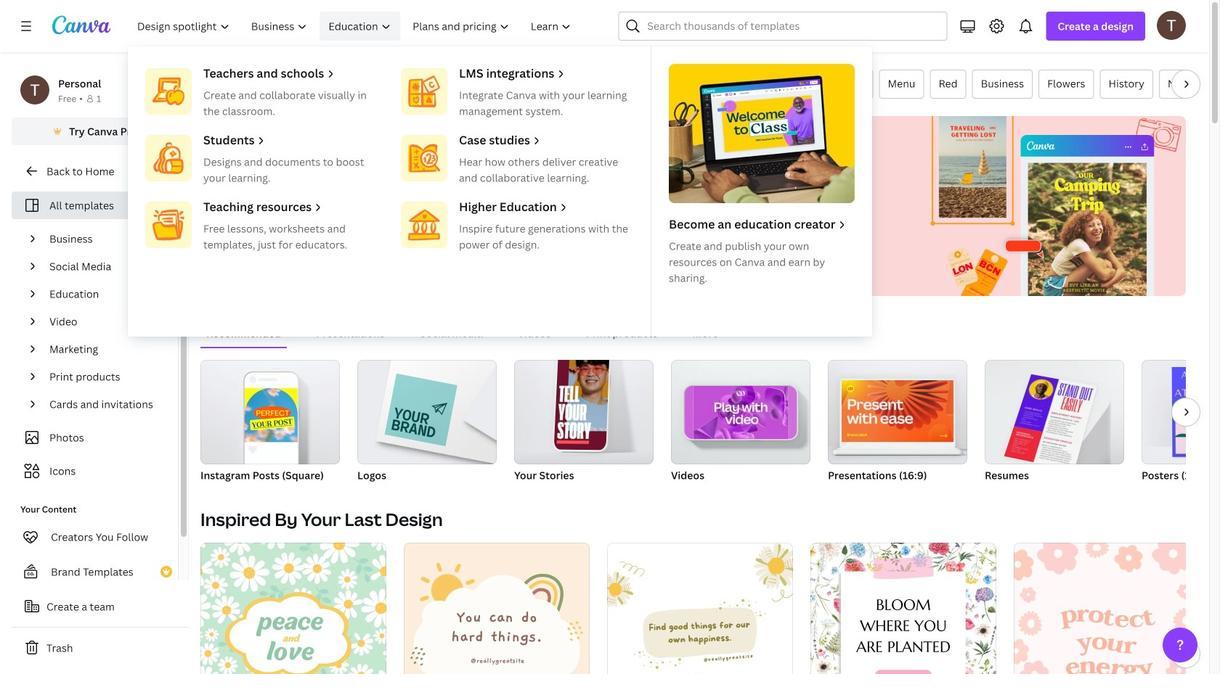 Task type: describe. For each thing, give the bounding box(es) containing it.
yellow and light green cute floral quote peace and love instagram post image
[[200, 543, 386, 675]]

beige green cute minimalist quote instagram post image
[[607, 543, 793, 675]]

terry turtle image
[[1157, 11, 1186, 40]]

trendy travel templates image
[[916, 116, 1186, 296]]

top level navigation element
[[128, 12, 872, 337]]



Task type: locate. For each thing, give the bounding box(es) containing it.
resume image
[[985, 360, 1124, 465], [1004, 375, 1098, 471]]

instagram post (square) image
[[200, 360, 340, 465], [245, 388, 298, 443]]

yellow beige cute quote instagram post image
[[404, 543, 590, 675]]

Search search field
[[647, 12, 938, 40]]

video image
[[671, 360, 811, 465], [694, 386, 788, 439]]

None search field
[[618, 12, 947, 41]]

menu
[[128, 46, 872, 337]]

presentation (16:9) image
[[828, 360, 967, 465], [842, 381, 954, 442]]

logo image
[[357, 360, 497, 465], [385, 374, 457, 447]]

pink bold colorful illustration flowers quote instagram post image
[[1014, 543, 1200, 675]]

your story image
[[554, 352, 609, 451], [514, 360, 654, 465]]

pretty floral border spring quote instagram post image
[[811, 543, 996, 675]]

poster (18 × 24 in portrait) image
[[1142, 360, 1220, 465], [1172, 367, 1220, 457]]



Task type: vqa. For each thing, say whether or not it's contained in the screenshot.
skills.
no



